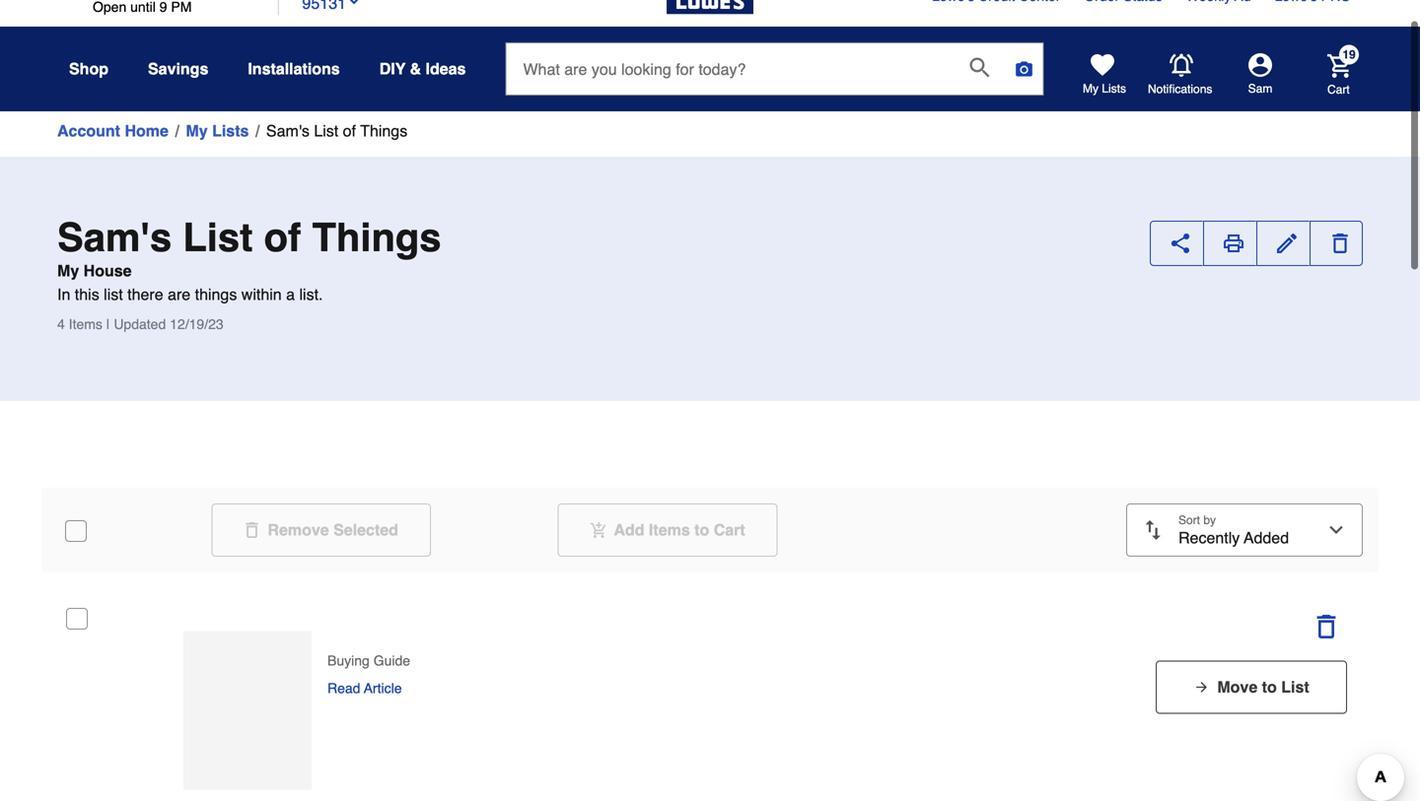 Task type: vqa. For each thing, say whether or not it's contained in the screenshot.
(
no



Task type: locate. For each thing, give the bounding box(es) containing it.
0 vertical spatial cart
[[1327, 87, 1350, 100]]

my down lowe's home improvement lists icon
[[1083, 86, 1099, 100]]

home
[[125, 126, 169, 144]]

1 vertical spatial lists
[[212, 126, 249, 144]]

0 vertical spatial my lists link
[[1083, 57, 1126, 101]]

of inside sam's list of things button
[[343, 126, 356, 144]]

sam's inside button
[[266, 126, 310, 144]]

list
[[104, 289, 123, 308]]

trash image inside remove selected button
[[244, 527, 260, 542]]

are
[[168, 289, 191, 308]]

2 vertical spatial list
[[1281, 682, 1309, 701]]

things down diy
[[360, 126, 407, 144]]

account home
[[57, 126, 169, 144]]

0 vertical spatial items
[[69, 321, 102, 336]]

my lists link right home
[[186, 123, 249, 147]]

1 vertical spatial items
[[649, 525, 690, 543]]

open until 9 pm
[[93, 3, 192, 19]]

1 vertical spatial my lists link
[[186, 123, 249, 147]]

0 vertical spatial list
[[314, 126, 338, 144]]

lists
[[1102, 86, 1126, 100], [212, 126, 249, 144]]

0 vertical spatial to
[[694, 525, 709, 543]]

diy & ideas button
[[379, 55, 466, 91]]

0 vertical spatial lists
[[1102, 86, 1126, 100]]

2 horizontal spatial list
[[1281, 682, 1309, 701]]

cart
[[1327, 87, 1350, 100], [714, 525, 745, 543]]

of
[[343, 126, 356, 144], [264, 219, 301, 264]]

1 vertical spatial things
[[312, 219, 441, 264]]

0 vertical spatial of
[[343, 126, 356, 144]]

guide
[[373, 657, 410, 673]]

my lists link inside sam's list of things main content
[[186, 123, 249, 147]]

0 horizontal spatial of
[[264, 219, 301, 264]]

list right move
[[1281, 682, 1309, 701]]

of for sam's list of things my house in this list there are things within a list.
[[264, 219, 301, 264]]

house
[[84, 266, 132, 284]]

0 horizontal spatial sam's
[[57, 219, 172, 264]]

arrow right image
[[1194, 684, 1209, 700]]

cart add image
[[590, 527, 606, 542]]

things
[[360, 126, 407, 144], [312, 219, 441, 264]]

1 horizontal spatial to
[[1262, 682, 1277, 701]]

camera image
[[1014, 63, 1034, 83]]

trash image
[[1330, 238, 1350, 257], [244, 527, 260, 542], [1315, 619, 1338, 643]]

0 horizontal spatial cart
[[714, 525, 745, 543]]

1 vertical spatial my
[[186, 126, 208, 144]]

things inside sam's list of things my house in this list there are things within a list.
[[312, 219, 441, 264]]

buying
[[327, 657, 370, 673]]

lists right home
[[212, 126, 249, 144]]

buying guide
[[327, 657, 410, 673]]

savings button
[[148, 55, 208, 91]]

my lists
[[1083, 86, 1126, 100], [186, 126, 249, 144]]

0 horizontal spatial items
[[69, 321, 102, 336]]

1 horizontal spatial of
[[343, 126, 356, 144]]

None search field
[[505, 46, 1044, 118]]

list.
[[299, 289, 323, 308]]

my lists right home
[[186, 126, 249, 144]]

2 vertical spatial my
[[57, 266, 79, 284]]

my
[[1083, 86, 1099, 100], [186, 126, 208, 144], [57, 266, 79, 284]]

1 vertical spatial trash image
[[244, 527, 260, 542]]

installations button
[[248, 55, 340, 91]]

1 vertical spatial list
[[183, 219, 253, 264]]

lists inside sam's list of things main content
[[212, 126, 249, 144]]

shop
[[69, 64, 108, 82]]

to right add
[[694, 525, 709, 543]]

my up in
[[57, 266, 79, 284]]

move to list
[[1217, 682, 1309, 701]]

sam's down installations button
[[266, 126, 310, 144]]

my right home
[[186, 126, 208, 144]]

list
[[314, 126, 338, 144], [183, 219, 253, 264], [1281, 682, 1309, 701]]

to right move
[[1262, 682, 1277, 701]]

print image
[[1224, 238, 1244, 257]]

my lists link left "notifications"
[[1083, 57, 1126, 101]]

in
[[57, 289, 70, 308]]

items right add
[[649, 525, 690, 543]]

lowe's home improvement notification center image
[[1170, 57, 1193, 81]]

1 vertical spatial cart
[[714, 525, 745, 543]]

1 vertical spatial my lists
[[186, 126, 249, 144]]

1 vertical spatial of
[[264, 219, 301, 264]]

0 horizontal spatial list
[[183, 219, 253, 264]]

list for sam's list of things my house in this list there are things within a list.
[[183, 219, 253, 264]]

account
[[57, 126, 120, 144]]

read article link
[[327, 683, 402, 703]]

things up list.
[[312, 219, 441, 264]]

items inside button
[[649, 525, 690, 543]]

1 horizontal spatial cart
[[1327, 87, 1350, 100]]

to
[[694, 525, 709, 543], [1262, 682, 1277, 701]]

0 horizontal spatial my lists link
[[186, 123, 249, 147]]

edit image
[[1277, 238, 1297, 257]]

list inside sam's list of things my house in this list there are things within a list.
[[183, 219, 253, 264]]

0 vertical spatial things
[[360, 126, 407, 144]]

of for sam's list of things
[[343, 126, 356, 144]]

list up the things
[[183, 219, 253, 264]]

0 vertical spatial my
[[1083, 86, 1099, 100]]

4
[[57, 321, 65, 336]]

my lists link
[[1083, 57, 1126, 101], [186, 123, 249, 147]]

1 horizontal spatial lists
[[1102, 86, 1126, 100]]

items
[[69, 321, 102, 336], [649, 525, 690, 543]]

0 horizontal spatial lists
[[212, 126, 249, 144]]

2 horizontal spatial my
[[1083, 86, 1099, 100]]

sam button
[[1213, 57, 1308, 101]]

a
[[286, 289, 295, 308]]

sam's inside sam's list of things my house in this list there are things within a list.
[[57, 219, 172, 264]]

things inside sam's list of things button
[[360, 126, 407, 144]]

there
[[127, 289, 163, 308]]

1 horizontal spatial items
[[649, 525, 690, 543]]

list down installations button
[[314, 126, 338, 144]]

1 horizontal spatial my lists
[[1083, 86, 1126, 100]]

of inside sam's list of things my house in this list there are things within a list.
[[264, 219, 301, 264]]

1 horizontal spatial my lists link
[[1083, 57, 1126, 101]]

my lists down lowe's home improvement lists icon
[[1083, 86, 1126, 100]]

list inside sam's list of things button
[[314, 126, 338, 144]]

1 horizontal spatial sam's
[[266, 126, 310, 144]]

sam's
[[266, 126, 310, 144], [57, 219, 172, 264]]

lists down lowe's home improvement lists icon
[[1102, 86, 1126, 100]]

1 horizontal spatial list
[[314, 126, 338, 144]]

0 horizontal spatial my lists
[[186, 126, 249, 144]]

things for sam's list of things
[[360, 126, 407, 144]]

0 vertical spatial sam's
[[266, 126, 310, 144]]

my lists inside sam's list of things main content
[[186, 126, 249, 144]]

1 vertical spatial sam's
[[57, 219, 172, 264]]

0 horizontal spatial my
[[57, 266, 79, 284]]

items for add
[[649, 525, 690, 543]]

installations
[[248, 64, 340, 82]]

until
[[130, 3, 156, 19]]

0 vertical spatial trash image
[[1330, 238, 1350, 257]]

move to list button
[[1156, 665, 1347, 718], [1156, 665, 1347, 718]]

0 horizontal spatial to
[[694, 525, 709, 543]]

sam's up "house"
[[57, 219, 172, 264]]

items left |
[[69, 321, 102, 336]]

share image
[[1171, 238, 1190, 257]]

within
[[241, 289, 282, 308]]



Task type: describe. For each thing, give the bounding box(es) containing it.
sam's for sam's list of things
[[266, 126, 310, 144]]

pm
[[171, 3, 192, 19]]

savings
[[148, 64, 208, 82]]

1 horizontal spatial my
[[186, 126, 208, 144]]

things for sam's list of things my house in this list there are things within a list.
[[312, 219, 441, 264]]

lowe's home improvement lists image
[[1091, 57, 1114, 81]]

read article
[[327, 685, 402, 701]]

lowe's home improvement cart image
[[1327, 58, 1351, 82]]

sam's list of things
[[266, 126, 407, 144]]

4 items | updated 12/19/23
[[57, 321, 224, 336]]

19
[[1343, 52, 1356, 66]]

cart inside button
[[714, 525, 745, 543]]

shop button
[[69, 55, 108, 91]]

open
[[93, 3, 126, 19]]

chevron down image
[[346, 0, 362, 13]]

article
[[364, 685, 402, 701]]

9
[[159, 3, 167, 19]]

notifications
[[1148, 86, 1212, 100]]

lowe's home improvement logo image
[[667, 0, 753, 42]]

my inside sam's list of things my house in this list there are things within a list.
[[57, 266, 79, 284]]

diy & ideas
[[379, 64, 466, 82]]

selected
[[333, 525, 398, 543]]

sam's list of things button
[[266, 123, 407, 147]]

sam's list of things my house in this list there are things within a list.
[[57, 219, 441, 308]]

sam's list of things main content
[[0, 115, 1420, 802]]

sam's for sam's list of things my house in this list there are things within a list.
[[57, 219, 172, 264]]

Search Query text field
[[506, 47, 954, 99]]

add items to cart button
[[558, 508, 778, 561]]

account home link
[[57, 123, 169, 147]]

move
[[1217, 682, 1258, 701]]

updated
[[114, 321, 166, 336]]

0 vertical spatial my lists
[[1083, 86, 1126, 100]]

remove selected
[[268, 525, 398, 543]]

search image
[[970, 61, 990, 81]]

this
[[75, 289, 99, 308]]

items for 4
[[69, 321, 102, 336]]

|
[[106, 321, 110, 336]]

add items to cart
[[614, 525, 745, 543]]

remove selected button
[[211, 508, 431, 561]]

2 vertical spatial trash image
[[1315, 619, 1338, 643]]

add
[[614, 525, 644, 543]]

ideas
[[426, 64, 466, 82]]

read
[[327, 685, 360, 701]]

1 vertical spatial to
[[1262, 682, 1277, 701]]

things
[[195, 289, 237, 308]]

diy
[[379, 64, 406, 82]]

remove
[[268, 525, 329, 543]]

to inside button
[[694, 525, 709, 543]]

sam
[[1248, 86, 1273, 100]]

12/19/23
[[170, 321, 224, 336]]

&
[[410, 64, 421, 82]]

list for sam's list of things
[[314, 126, 338, 144]]



